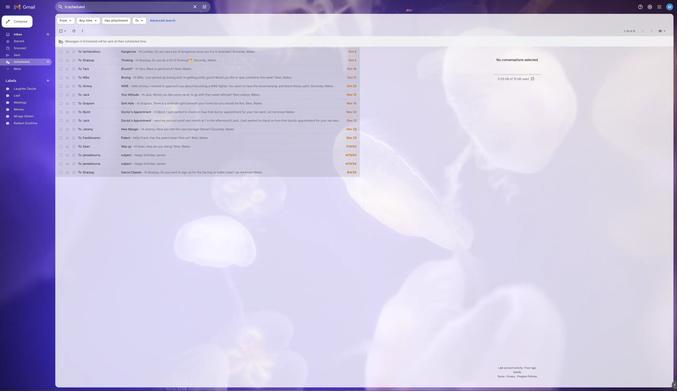 Task type: locate. For each thing, give the bounding box(es) containing it.
9 to: from the top
[[87, 132, 91, 136]]

11 row from the top
[[61, 149, 400, 158]]

0 vertical spatial subject - happy birthday james!
[[135, 170, 184, 175]]

just
[[163, 84, 168, 88], [187, 123, 192, 127], [269, 132, 274, 136]]

sincerely, right spirit.
[[345, 94, 360, 98]]

to: grayson
[[87, 113, 105, 117]]

nov left the 12
[[385, 103, 392, 107]]

just down the fine.
[[269, 132, 274, 136]]

1 vertical spatial doctor's
[[135, 132, 148, 136]]

subject up dance
[[135, 180, 146, 184]]

do left want
[[178, 190, 183, 194]]

from
[[66, 21, 74, 25]]

of right 0.05
[[567, 86, 570, 90]]

i'm
[[203, 84, 207, 88]]

kangeroos - hi lachlan, do you see a lot of kangaroos since you live in australia? sincerely, mateo
[[135, 55, 283, 60]]

jack for your attitude
[[92, 103, 99, 107]]

2 horizontal spatial just
[[269, 132, 274, 136]]

0 horizontal spatial wwe
[[135, 94, 143, 98]]

just up second
[[187, 123, 192, 127]]

1 horizontal spatial like
[[256, 84, 261, 88]]

2 dec 23 from the top
[[385, 151, 396, 155]]

2 doctor's from the top
[[135, 132, 148, 136]]

1 4/15/24 from the top
[[384, 170, 396, 175]]

0 horizontal spatial doctor
[[238, 123, 248, 127]]

at inside row
[[224, 132, 227, 136]]

steven?
[[222, 142, 234, 146]]

-
[[152, 55, 153, 60], [148, 65, 150, 69], [148, 75, 150, 79], [146, 84, 148, 88], [144, 94, 145, 98], [155, 103, 157, 107], [150, 113, 151, 117], [169, 123, 170, 127], [169, 132, 170, 136], [155, 142, 156, 146], [145, 151, 147, 155], [147, 161, 148, 165], [147, 170, 148, 175], [147, 180, 148, 184]]

23 for mateo
[[392, 142, 396, 146]]

1 subject from the top
[[135, 170, 146, 175]]

7 to: from the top
[[87, 113, 91, 117]]

1 horizontal spatial of
[[197, 55, 200, 60]]

23 up 1/14/24
[[392, 151, 396, 155]]

1 to: sharpay from the top
[[87, 65, 105, 69]]

0 horizontal spatial be
[[115, 44, 119, 48]]

clear search image
[[212, 3, 222, 12]]

3 to: from the top
[[87, 75, 91, 79]]

5
[[394, 55, 396, 60]]

1 horizontal spatial in
[[230, 132, 233, 136]]

thinking
[[135, 65, 148, 69]]

yet?
[[206, 151, 212, 155]]

4/15/24 down 1/14/24
[[384, 170, 396, 175]]

dec down dec 13
[[385, 142, 391, 146]]

has attachment button
[[113, 19, 145, 27]]

lot
[[193, 55, 196, 60], [188, 65, 192, 69]]

scheduled up more button
[[15, 67, 33, 71]]

sincerely, down since
[[215, 65, 230, 69]]

1 horizontal spatial for
[[269, 123, 273, 127]]

to: lachlandinoo
[[87, 55, 112, 60]]

the
[[282, 94, 287, 98], [234, 132, 239, 136], [195, 142, 200, 146], [173, 151, 178, 155], [219, 190, 224, 194]]

0 horizontal spatial toe
[[282, 123, 287, 127]]

None search field
[[61, 2, 234, 13]]

do
[[172, 55, 176, 60], [169, 65, 173, 69], [178, 190, 183, 194]]

None checkbox
[[65, 55, 70, 60], [65, 65, 70, 70], [65, 84, 70, 89], [65, 93, 70, 98], [65, 103, 70, 108], [65, 113, 70, 117], [65, 141, 70, 146], [65, 151, 70, 156], [65, 161, 70, 165], [65, 180, 70, 185], [65, 55, 70, 60], [65, 65, 70, 70], [65, 84, 70, 89], [65, 93, 70, 98], [65, 103, 70, 108], [65, 113, 70, 117], [65, 141, 70, 146], [65, 151, 70, 156], [65, 161, 70, 165], [65, 180, 70, 185]]

2 birthday from the top
[[160, 180, 173, 184]]

2 appointment from the top
[[148, 132, 168, 136]]

jamesbourra. for third row from the bottom
[[92, 170, 112, 175]]

23 down 13 on the right top
[[392, 142, 396, 146]]

2 jamesbourra. from the top
[[92, 180, 112, 184]]

this
[[289, 84, 295, 88]]

1 to: jack from the top
[[87, 103, 99, 107]]

1 vertical spatial toe
[[364, 132, 369, 136]]

mirage
[[15, 127, 26, 131]]

lachlan,
[[158, 55, 171, 60]]

1 vertical spatial check
[[291, 132, 300, 136]]

in right 1
[[230, 132, 233, 136]]

scheduled left will
[[92, 44, 108, 48]]

- hi sharpay, do you do a lot of thinking?
[[148, 65, 210, 69]]

1 vertical spatial lot
[[188, 65, 192, 69]]

of left thinking?
[[193, 65, 196, 69]]

0 vertical spatial dec
[[386, 132, 392, 136]]

hello up attitude
[[146, 94, 154, 98]]

1 subject - happy birthday james! from the top
[[135, 170, 184, 175]]

2 vertical spatial nov
[[385, 123, 391, 127]]

i
[[161, 84, 162, 88], [166, 94, 167, 98], [185, 123, 186, 127], [267, 132, 268, 136]]

to: for the
[[87, 151, 91, 155]]

like left some
[[187, 103, 192, 107]]

1 appointment from the top
[[148, 123, 168, 127]]

subject - happy birthday james! up classes
[[135, 180, 184, 184]]

dec 23 up 1/14/24
[[385, 151, 396, 155]]

subject
[[135, 170, 146, 175], [135, 180, 146, 184]]

sink
[[135, 113, 141, 117]]

0 horizontal spatial how
[[224, 123, 230, 127]]

0 horizontal spatial check
[[209, 123, 218, 127]]

0 vertical spatial on
[[219, 123, 223, 127]]

picked
[[169, 84, 179, 88]]

of
[[197, 55, 200, 60], [193, 65, 196, 69], [567, 86, 570, 90]]

2 happy from the top
[[149, 180, 159, 184]]

23 down the 16
[[392, 123, 396, 127]]

13 to: from the top
[[87, 170, 91, 175]]

6 to: from the top
[[87, 103, 91, 107]]

0 vertical spatial sharpay,
[[155, 65, 168, 69]]

jack for doctor's appointment
[[92, 132, 99, 136]]

nov down the nov 16
[[385, 123, 391, 127]]

4 row from the top
[[61, 82, 400, 91]]

1 sharpay from the top
[[92, 65, 105, 69]]

0 vertical spatial be
[[115, 44, 119, 48]]

lot right the see
[[193, 55, 196, 60]]

12 row from the top
[[61, 158, 400, 168]]

10 row from the top
[[61, 139, 400, 149]]

to: sharpay for dance classes
[[87, 190, 105, 194]]

for
[[269, 123, 273, 127], [351, 132, 356, 136], [214, 190, 218, 194]]

2 vertical spatial of
[[567, 86, 570, 90]]

next
[[206, 132, 213, 136]]

starred
[[15, 44, 27, 48]]

2 4/15/24 from the top
[[384, 180, 396, 184]]

you left about
[[199, 94, 205, 98]]

1 jack from the top
[[92, 103, 99, 107]]

starred link
[[15, 44, 27, 48]]

no conversations selected main content
[[61, 15, 677, 392]]

1 row from the top
[[61, 53, 400, 62]]

to: jack down to: ximmy on the top left of page
[[87, 103, 99, 107]]

hi left mike,
[[148, 84, 151, 88]]

7 row from the top
[[61, 110, 400, 120]]

wwe up sweet
[[234, 94, 242, 98]]

1 vertical spatial hello
[[148, 151, 156, 155]]

1 vertical spatial to: jamesbourra.
[[87, 180, 112, 184]]

1 vertical spatial went.
[[370, 132, 378, 136]]

1 doctor's from the top
[[135, 123, 148, 127]]

0 vertical spatial just
[[163, 84, 168, 88]]

0 vertical spatial sharpay
[[92, 65, 105, 69]]

1 dec 23 from the top
[[385, 142, 396, 146]]

2 to: jamesbourra. from the top
[[87, 180, 112, 184]]

to: jack for doctor's appointment - send my second email next month at 1 in the afternoonhi jack, i just wanted to check on how that doctor appointment for your toe went. let me know! mateo
[[87, 132, 99, 136]]

0 vertical spatial check
[[209, 123, 218, 127]]

dec 23
[[385, 142, 396, 146], [385, 151, 396, 155]]

1 23 from the top
[[392, 123, 396, 127]]

laughter dazzle link
[[15, 97, 40, 101]]

be right will
[[115, 44, 119, 48]]

glisten
[[27, 127, 37, 131]]

wwe - hello ximmy, i wanted to approach you about becoming a wwe fighter. you seem to have the showmanship and blood thirsty spirit. sincerely, mateo
[[135, 94, 371, 98]]

conversations
[[558, 64, 582, 69]]

up right waz
[[142, 161, 146, 165]]

4 to: from the top
[[87, 84, 91, 88]]

0 vertical spatial to: jamesbourra.
[[87, 170, 112, 175]]

0 horizontal spatial at
[[127, 44, 130, 48]]

appointment down grayson,
[[148, 123, 168, 127]]

birthday for 14th row from the top
[[160, 180, 173, 184]]

1 horizontal spatial scheduled
[[92, 44, 108, 48]]

happy down sean, at the top of page
[[149, 170, 159, 175]]

0 vertical spatial hello
[[146, 94, 154, 98]]

0 vertical spatial know!
[[308, 123, 317, 127]]

becoming
[[215, 94, 231, 98]]

0 horizontal spatial just
[[163, 84, 168, 88]]

has left the 'attachment'
[[116, 21, 122, 25]]

doctor's up new
[[135, 132, 148, 136]]

in right messages
[[89, 44, 91, 48]]

dec left 13 on the right top
[[386, 132, 392, 136]]

2 jack from the top
[[92, 132, 99, 136]]

sean
[[92, 161, 100, 165]]

2 sharpay from the top
[[92, 190, 105, 194]]

2 row from the top
[[61, 62, 400, 72]]

1 horizontal spatial would
[[239, 84, 248, 88]]

you up "is"
[[180, 103, 186, 107]]

or
[[237, 190, 240, 194]]

0 vertical spatial would
[[239, 84, 248, 88]]

blood
[[316, 94, 325, 98]]

time
[[95, 21, 103, 25]]

to: jack down to: bjord
[[87, 132, 99, 136]]

hello left frank,
[[148, 151, 156, 155]]

6
[[394, 65, 396, 69]]

0 horizontal spatial gb
[[561, 86, 566, 90]]

i right ximmy,
[[166, 94, 167, 98]]

dec 23 for hello frank, has the patent been filed yet? best, mateo
[[385, 151, 396, 155]]

1 vertical spatial 23
[[392, 142, 396, 146]]

1 vertical spatial subject
[[135, 180, 146, 184]]

1 vertical spatial me
[[385, 132, 389, 136]]

gb right 0.05
[[561, 86, 566, 90]]

more
[[15, 75, 23, 79]]

1 gb from the left
[[561, 86, 566, 90]]

None checkbox
[[65, 32, 70, 37], [65, 74, 70, 79], [65, 122, 70, 127], [65, 132, 70, 137], [65, 170, 70, 175], [65, 189, 70, 194], [65, 32, 70, 37], [65, 74, 70, 79], [65, 122, 70, 127], [65, 132, 70, 137], [65, 170, 70, 175], [65, 189, 70, 194]]

hi right classes
[[160, 190, 163, 194]]

best, right 'yet?'
[[213, 151, 221, 155]]

1 horizontal spatial lot
[[193, 55, 196, 60]]

1 horizontal spatial appointment
[[331, 132, 350, 136]]

0 horizontal spatial has
[[116, 21, 122, 25]]

to: sharpay
[[87, 65, 105, 69], [87, 190, 105, 194]]

oct for oct 21
[[386, 84, 392, 88]]

dance classes
[[135, 190, 157, 194]]

2 23 from the top
[[392, 142, 396, 146]]

1 birthday from the top
[[160, 170, 173, 175]]

went. up doctor's appointment - send my second email next month at 1 in the afternoonhi jack, i just wanted to check on how that doctor appointment for your toe went. let me know! mateo
[[288, 123, 296, 127]]

sink hole - hi grayson, there is a sinkhole right beneath your home but you should be fine. best, mateo
[[135, 113, 292, 117]]

jack, right afternoonhi
[[258, 132, 266, 136]]

no
[[552, 64, 557, 69]]

0 vertical spatial jack,
[[161, 103, 169, 107]]

0 horizontal spatial in
[[89, 44, 91, 48]]

of left kangaroos
[[197, 55, 200, 60]]

attachment
[[123, 21, 142, 25]]

has right frank,
[[167, 151, 172, 155]]

doctor's down sink
[[135, 123, 148, 127]]

0 vertical spatial jack
[[92, 103, 99, 107]]

classes
[[145, 190, 157, 194]]

labels heading
[[6, 87, 51, 92]]

1 jamesbourra. from the top
[[92, 170, 112, 175]]

at left 1
[[224, 132, 227, 136]]

subject down waz
[[135, 170, 146, 175]]

wwe up your
[[135, 94, 143, 98]]

dec for mateo
[[385, 142, 391, 146]]

nov
[[385, 103, 392, 107], [385, 113, 392, 117], [385, 123, 391, 127]]

nov for nov 12
[[385, 103, 392, 107]]

appointment up jeremy,
[[148, 132, 168, 136]]

4/15/24
[[384, 170, 396, 175], [384, 180, 396, 184]]

1 horizontal spatial gb
[[575, 86, 579, 90]]

1 vertical spatial on
[[301, 132, 305, 136]]

up right sign
[[209, 190, 213, 194]]

happy
[[149, 170, 159, 175], [149, 180, 159, 184]]

0 vertical spatial up
[[180, 84, 184, 88]]

1 vertical spatial doctor
[[320, 132, 330, 136]]

1 vertical spatial happy
[[149, 180, 159, 184]]

more image
[[89, 32, 94, 37]]

thirsty
[[326, 94, 335, 98]]

row
[[61, 53, 400, 62], [61, 62, 400, 72], [61, 72, 400, 82], [61, 82, 400, 91], [61, 91, 400, 101], [61, 101, 400, 110], [61, 110, 400, 120], [61, 120, 400, 129], [61, 129, 410, 139], [61, 139, 400, 149], [61, 149, 400, 158], [61, 158, 400, 168], [61, 168, 400, 177], [61, 177, 400, 187], [61, 187, 400, 197]]

1 vertical spatial birthday
[[160, 180, 173, 184]]

would up there
[[170, 103, 180, 107]]

hello for hello ximmy, i wanted to approach you about becoming a wwe fighter. you seem to have the showmanship and blood thirsty spirit. sincerely, mateo
[[146, 94, 154, 98]]

0 horizontal spatial know!
[[272, 190, 281, 194]]

on
[[219, 123, 223, 127], [301, 132, 305, 136]]

2 subject from the top
[[135, 180, 146, 184]]

gmail image
[[15, 3, 41, 12]]

2 horizontal spatial know!
[[390, 132, 399, 136]]

4/15/24 up the 8/4/24
[[384, 180, 396, 184]]

best,
[[195, 75, 202, 79], [306, 84, 314, 88], [273, 113, 281, 117], [213, 151, 221, 155], [193, 161, 201, 165]]

getting
[[208, 84, 219, 88]]

wanted
[[168, 94, 179, 98], [193, 123, 204, 127], [275, 132, 286, 136]]

0 horizontal spatial on
[[219, 123, 223, 127]]

🤔 image
[[210, 65, 215, 69]]

1 to: from the top
[[87, 55, 91, 60]]

1 horizontal spatial how
[[306, 132, 312, 136]]

15 inside no conversations selected main content
[[571, 86, 574, 90]]

do right lachlan,
[[172, 55, 176, 60]]

to
[[150, 21, 154, 25]]

mirage glisten
[[15, 127, 37, 131]]

1 horizontal spatial know!
[[308, 123, 317, 127]]

snoozed
[[15, 52, 29, 56]]

3 row from the top
[[61, 72, 400, 82]]

sharpay, up tara,
[[155, 65, 168, 69]]

10 to: from the top
[[87, 142, 91, 146]]

doctor's appointment - hi bjord, i just wanted to check on how that doctor appointment for your toe went. let me know! mateo
[[135, 123, 328, 127]]

0 vertical spatial happy
[[149, 170, 159, 175]]

birthday for third row from the bottom
[[160, 170, 173, 175]]

be inside row
[[261, 113, 265, 117]]

went. left dec 13
[[370, 132, 378, 136]]

be left the fine.
[[261, 113, 265, 117]]

0 vertical spatial doctor's
[[135, 123, 148, 127]]

0 vertical spatial lot
[[193, 55, 196, 60]]

1 vertical spatial nov
[[385, 113, 392, 117]]

sharpay,
[[155, 65, 168, 69], [164, 190, 177, 194]]

1 vertical spatial to: sharpay
[[87, 190, 105, 194]]

1 vertical spatial james!
[[173, 180, 184, 184]]

1 horizontal spatial wanted
[[193, 123, 204, 127]]

2 james! from the top
[[173, 180, 184, 184]]

0 vertical spatial james!
[[173, 170, 184, 175]]

new manger - hi jeremy, have you met the new manager steven? sincerely, mateo
[[135, 142, 260, 146]]

1 horizontal spatial at
[[224, 132, 227, 136]]

1 james! from the top
[[173, 170, 184, 175]]

sincerely, down afternoonhi
[[235, 142, 250, 146]]

0 horizontal spatial wanted
[[168, 94, 179, 98]]

to: jamesbourra.
[[87, 170, 112, 175], [87, 180, 112, 184]]

gb left follow link to manage storage image
[[575, 86, 579, 90]]

oct left 6
[[387, 65, 393, 69]]

sharpay, right classes
[[164, 190, 177, 194]]

hi left bjord,
[[171, 123, 174, 127]]

just left picked
[[163, 84, 168, 88]]

at right sent at the top
[[127, 44, 130, 48]]

0 horizontal spatial like
[[187, 103, 192, 107]]

oct for oct 6
[[387, 65, 393, 69]]

1 horizontal spatial toe
[[364, 132, 369, 136]]

dec up 1/14/24
[[385, 151, 391, 155]]

1 to: jamesbourra. from the top
[[87, 170, 112, 175]]

1 vertical spatial and
[[309, 94, 315, 98]]

1 vertical spatial jack
[[92, 132, 99, 136]]

like up you
[[256, 84, 261, 88]]

has inside button
[[116, 21, 122, 25]]

1 horizontal spatial me
[[303, 123, 307, 127]]

0 vertical spatial scheduled
[[92, 44, 108, 48]]

11 to: from the top
[[87, 151, 91, 155]]

best, down thinking?
[[195, 75, 202, 79]]

2 vertical spatial 23
[[392, 151, 396, 155]]

subject for third row from the bottom
[[135, 170, 146, 175]]

0 horizontal spatial scheduled
[[15, 67, 33, 71]]

dec 23 down dec 13
[[385, 142, 396, 146]]

to
[[171, 75, 174, 79], [262, 84, 265, 88], [180, 94, 183, 98], [270, 94, 273, 98], [212, 103, 215, 107], [205, 123, 208, 127], [287, 132, 290, 136], [198, 190, 201, 194]]

happy up classes
[[149, 180, 159, 184]]

1 vertical spatial how
[[306, 132, 312, 136]]

seem
[[261, 94, 269, 98]]

i right bjord,
[[185, 123, 186, 127]]

lot right do on the left top of the page
[[188, 65, 192, 69]]

nov left the 16
[[385, 113, 392, 117]]

oct 5
[[387, 55, 396, 60]]

subject - happy birthday james! down sean, at the top of page
[[135, 170, 184, 175]]

to: tara
[[87, 75, 99, 79]]

8 to: from the top
[[87, 123, 91, 127]]

any time button
[[85, 19, 111, 27]]

oct left 22
[[385, 94, 391, 98]]

do up brunch? - hi tara, want to get brunch? best, mateo
[[169, 65, 173, 69]]

jack
[[92, 103, 99, 107], [92, 132, 99, 136]]

0 vertical spatial subject
[[135, 170, 146, 175]]

boxing - hi mike, i just picked up boxing and i'm getting pretty good! would you like to spar sometime this week? best, mateo
[[135, 84, 324, 88]]

to:
[[87, 55, 91, 60], [87, 65, 91, 69], [87, 75, 91, 79], [87, 84, 91, 88], [87, 94, 91, 98], [87, 103, 91, 107], [87, 113, 91, 117], [87, 123, 91, 127], [87, 132, 91, 136], [87, 142, 91, 146], [87, 151, 91, 155], [87, 161, 91, 165], [87, 170, 91, 175], [87, 180, 91, 184], [87, 190, 91, 194]]

gb
[[561, 86, 566, 90], [575, 86, 579, 90]]

1 vertical spatial would
[[170, 103, 180, 107]]

up
[[180, 84, 184, 88], [142, 161, 146, 165], [209, 190, 213, 194]]

2 to: jack from the top
[[87, 132, 99, 136]]

jeremy,
[[161, 142, 173, 146]]

5 to: from the top
[[87, 94, 91, 98]]

good!
[[229, 84, 238, 88]]

hop
[[231, 190, 236, 194]]

1 vertical spatial sharpay,
[[164, 190, 177, 194]]

snoozed link
[[15, 52, 29, 56]]

went.
[[288, 123, 296, 127], [370, 132, 378, 136]]

hi left jeremy,
[[157, 142, 160, 146]]

1 vertical spatial for
[[351, 132, 356, 136]]

2 vertical spatial up
[[209, 190, 213, 194]]

dec 23 for hi jeremy, have you met the new manager steven? sincerely, mateo
[[385, 142, 396, 146]]

0 vertical spatial went.
[[288, 123, 296, 127]]

and left i'm
[[196, 84, 202, 88]]

3 23 from the top
[[392, 151, 396, 155]]

beneath
[[207, 113, 220, 117]]

12 to: from the top
[[87, 161, 91, 165]]

main menu image
[[6, 5, 12, 11]]

2 to: sharpay from the top
[[87, 190, 105, 194]]

in right live on the left of page
[[239, 55, 242, 60]]

go
[[216, 103, 220, 107]]



Task type: describe. For each thing, give the bounding box(es) containing it.
bjord,
[[175, 123, 184, 127]]

a right the see
[[190, 55, 192, 60]]

0 vertical spatial and
[[196, 84, 202, 88]]

the left hip
[[219, 190, 224, 194]]

0 vertical spatial at
[[127, 44, 130, 48]]

grayson
[[92, 113, 105, 117]]

labels navigation
[[0, 15, 61, 392]]

hi right thinking
[[151, 65, 154, 69]]

1 horizontal spatial on
[[301, 132, 305, 136]]

sweet
[[235, 103, 244, 107]]

doing?
[[182, 161, 193, 165]]

attitude?
[[245, 103, 259, 107]]

0 vertical spatial of
[[197, 55, 200, 60]]

subject for 14th row from the top
[[135, 180, 146, 184]]

nov for nov 16
[[385, 113, 392, 117]]

1 horizontal spatial check
[[291, 132, 300, 136]]

to button
[[147, 19, 163, 27]]

you right are
[[176, 161, 181, 165]]

1 vertical spatial in
[[239, 55, 242, 60]]

oct for oct 14
[[386, 75, 392, 79]]

1 horizontal spatial has
[[167, 151, 172, 155]]

want
[[163, 75, 170, 79]]

0 horizontal spatial would
[[170, 103, 180, 107]]

jeremy
[[92, 142, 103, 146]]

you left want
[[183, 190, 189, 194]]

to: for how
[[87, 161, 91, 165]]

to: for second
[[87, 132, 91, 136]]

tara,
[[154, 75, 162, 79]]

2 vertical spatial that
[[313, 132, 319, 136]]

0 horizontal spatial up
[[142, 161, 146, 165]]

sent link
[[15, 59, 22, 63]]

advanced search
[[167, 21, 195, 25]]

5 row from the top
[[61, 91, 400, 101]]

hi down ximmy,
[[158, 103, 161, 107]]

refresh image
[[80, 32, 84, 37]]

get
[[175, 75, 180, 79]]

2 gb from the left
[[575, 86, 579, 90]]

james! for 14th row from the top
[[173, 180, 184, 184]]

2 horizontal spatial me
[[385, 132, 389, 136]]

month
[[213, 132, 223, 136]]

6 row from the top
[[61, 101, 400, 110]]

have
[[274, 94, 281, 98]]

2 vertical spatial wanted
[[275, 132, 286, 136]]

best
[[259, 103, 266, 107]]

manger
[[142, 142, 154, 146]]

any time
[[88, 21, 103, 25]]

search mail image
[[63, 3, 71, 12]]

fine.
[[266, 113, 272, 117]]

1 vertical spatial do
[[169, 65, 173, 69]]

bjord
[[92, 123, 100, 127]]

brunch?
[[181, 75, 194, 79]]

15 to: from the top
[[87, 190, 91, 194]]

you right but
[[244, 113, 249, 117]]

9 row from the top
[[61, 129, 410, 139]]

0 horizontal spatial went.
[[288, 123, 296, 127]]

you left live on the left of page
[[227, 55, 232, 60]]

2 vertical spatial do
[[178, 190, 183, 194]]

2 vertical spatial let
[[261, 190, 266, 194]]

scheduled inside labels navigation
[[15, 67, 33, 71]]

labels
[[6, 87, 18, 92]]

0 vertical spatial toe
[[282, 123, 287, 127]]

the right have
[[282, 94, 287, 98]]

14 row from the top
[[61, 177, 400, 187]]

i right afternoonhi
[[267, 132, 268, 136]]

1 vertical spatial like
[[187, 103, 192, 107]]

you left the see
[[177, 55, 183, 60]]

the right 1
[[234, 132, 239, 136]]

grayson,
[[156, 113, 169, 117]]

4/15/24 for third row from the bottom
[[384, 170, 396, 175]]

Search mail text field
[[72, 5, 211, 10]]

0 horizontal spatial of
[[193, 65, 196, 69]]

to: for there
[[87, 113, 91, 117]]

candy
[[202, 103, 211, 107]]

0.05 gb of 15 gb
[[553, 86, 579, 90]]

oct for oct 5
[[387, 55, 393, 60]]

to: ximmy
[[87, 94, 102, 98]]

to: for to
[[87, 75, 91, 79]]

to: sharpay for thinking
[[87, 65, 105, 69]]

2 to: from the top
[[87, 65, 91, 69]]

boxing
[[135, 84, 145, 88]]

oct for oct 22
[[385, 94, 391, 98]]

pretty
[[220, 84, 229, 88]]

appointment for hi
[[148, 123, 168, 127]]

brunch? - hi tara, want to get brunch? best, mateo
[[135, 75, 213, 79]]

0 vertical spatial in
[[89, 44, 91, 48]]

0 vertical spatial wanted
[[168, 94, 179, 98]]

laughter
[[15, 97, 29, 101]]

0 vertical spatial for
[[269, 123, 273, 127]]

13 row from the top
[[61, 168, 400, 177]]

you up wwe - hello ximmy, i wanted to approach you about becoming a wwe fighter. you seem to have the showmanship and blood thirsty spirit. sincerely, mateo
[[249, 84, 255, 88]]

hi left sean, at the top of page
[[149, 161, 152, 165]]

you left do on the left top of the page
[[174, 65, 179, 69]]

selected
[[583, 64, 598, 69]]

2 vertical spatial dec
[[385, 151, 391, 155]]

kangaroos
[[201, 55, 217, 60]]

14
[[393, 75, 396, 79]]

radiant
[[15, 135, 27, 139]]

2 horizontal spatial let
[[379, 132, 384, 136]]

0 vertical spatial your
[[221, 113, 227, 117]]

email
[[197, 132, 205, 136]]

0 vertical spatial like
[[256, 84, 261, 88]]

0 vertical spatial that
[[228, 103, 234, 107]]

2 horizontal spatial of
[[567, 86, 570, 90]]

15 inside labels navigation
[[52, 67, 55, 71]]

to: jamesbourra. for third row from the bottom
[[87, 170, 112, 175]]

brunch?
[[135, 75, 147, 79]]

23 for doctor
[[392, 123, 396, 127]]

hi right the hole
[[152, 113, 155, 117]]

dazzle
[[30, 97, 40, 101]]

0 horizontal spatial jack,
[[161, 103, 169, 107]]

there
[[170, 113, 179, 117]]

appointment for send
[[148, 132, 168, 136]]

1 happy from the top
[[149, 170, 159, 175]]

week?
[[295, 84, 305, 88]]

to: for would
[[87, 103, 91, 107]]

messages in scheduled will be sent at their scheduled time.
[[72, 44, 163, 48]]

1 vertical spatial that
[[231, 123, 237, 127]]

your
[[135, 103, 141, 107]]

dec for afternoonhi
[[386, 132, 392, 136]]

15 row from the top
[[61, 187, 400, 197]]

advanced
[[167, 21, 183, 25]]

2 vertical spatial in
[[230, 132, 233, 136]]

up for sharpay,
[[209, 190, 213, 194]]

compose
[[15, 22, 30, 26]]

nov 23
[[385, 123, 396, 127]]

13
[[393, 132, 396, 136]]

2 wwe from the left
[[234, 94, 242, 98]]

1 horizontal spatial just
[[187, 123, 192, 127]]

a right "is"
[[183, 113, 185, 117]]

hi left lachlan,
[[154, 55, 157, 60]]

are
[[170, 161, 175, 165]]

1 vertical spatial jack,
[[258, 132, 266, 136]]

16
[[393, 113, 396, 117]]

1 horizontal spatial and
[[309, 94, 315, 98]]

advanced search options image
[[222, 3, 232, 12]]

a right becoming
[[231, 94, 233, 98]]

the left patent
[[173, 151, 178, 155]]

been
[[190, 151, 198, 155]]

hip
[[225, 190, 230, 194]]

sinkhole
[[186, 113, 198, 117]]

nov for nov 23
[[385, 123, 391, 127]]

memes link
[[15, 120, 26, 124]]

to: jack for your attitude - hi jack, would you like some candy to go with that sweet attitude? best wishes, mateo
[[87, 103, 99, 107]]

hello for hello frank, has the patent been filed yet? best, mateo
[[148, 151, 156, 155]]

wishes,
[[267, 103, 278, 107]]

0 horizontal spatial for
[[214, 190, 218, 194]]

0 vertical spatial doctor
[[238, 123, 248, 127]]

1 horizontal spatial doctor
[[320, 132, 330, 136]]

follow link to manage storage image
[[590, 85, 594, 90]]

you left met
[[182, 142, 188, 146]]

best, right doing?
[[193, 161, 201, 165]]

new
[[135, 142, 141, 146]]

to: for wanted
[[87, 94, 91, 98]]

2 vertical spatial just
[[269, 132, 274, 136]]

mirage glisten link
[[15, 127, 37, 131]]

any
[[88, 21, 94, 25]]

leaf
[[15, 104, 22, 108]]

scheduled
[[139, 44, 155, 48]]

8 row from the top
[[61, 120, 400, 129]]

nov 16
[[385, 113, 396, 117]]

the right met
[[195, 142, 200, 146]]

to: for have
[[87, 142, 91, 146]]

4/15/24 for 14th row from the top
[[384, 180, 396, 184]]

0 horizontal spatial me
[[267, 190, 271, 194]]

i right mike,
[[161, 84, 162, 88]]

to: mike
[[87, 84, 99, 88]]

doctor's for doctor's appointment - hi bjord, i just wanted to check on how that doctor appointment for your toe went. let me know! mateo
[[135, 123, 148, 127]]

jamesbourra. for 14th row from the top
[[92, 180, 112, 184]]

to: jeremy
[[87, 142, 103, 146]]

met
[[188, 142, 194, 146]]

doctor's for doctor's appointment - send my second email next month at 1 in the afternoonhi jack, i just wanted to check on how that doctor appointment for your toe went. let me know! mateo
[[135, 132, 148, 136]]

thinking?
[[197, 65, 210, 69]]

scheduled inside no conversations selected main content
[[92, 44, 108, 48]]

0 horizontal spatial lot
[[188, 65, 192, 69]]

2 vertical spatial your
[[356, 132, 363, 136]]

to: jamesbourra. for 14th row from the top
[[87, 180, 112, 184]]

1 vertical spatial your
[[274, 123, 281, 127]]

sharpay for thinking
[[92, 65, 105, 69]]

0 vertical spatial how
[[224, 123, 230, 127]]

best, right week?
[[306, 84, 314, 88]]

live
[[233, 55, 238, 60]]

to: for you
[[87, 55, 91, 60]]

my
[[180, 132, 184, 136]]

second
[[185, 132, 196, 136]]

oct 21
[[386, 84, 396, 88]]

sincerely, right australia?
[[258, 55, 273, 60]]

ximmy,
[[155, 94, 165, 98]]

to: for i
[[87, 123, 91, 127]]

14 to: from the top
[[87, 180, 91, 184]]

frankbrownn.
[[92, 151, 112, 155]]

attitude
[[142, 103, 154, 107]]

your attitude - hi jack, would you like some candy to go with that sweet attitude? best wishes, mateo
[[135, 103, 289, 107]]

to: for just
[[87, 84, 91, 88]]

up for -
[[180, 84, 184, 88]]

hi left tara,
[[151, 75, 154, 79]]

oct 6
[[387, 65, 396, 69]]

scheduled link
[[15, 67, 33, 71]]

kangeroos
[[135, 55, 151, 60]]

compose button
[[2, 17, 36, 31]]

0 vertical spatial appointment
[[249, 123, 268, 127]]

fighter.
[[243, 94, 254, 98]]

1 wwe from the left
[[135, 94, 143, 98]]

1 horizontal spatial went.
[[370, 132, 378, 136]]

1 vertical spatial know!
[[390, 132, 399, 136]]

2 vertical spatial know!
[[272, 190, 281, 194]]

memes
[[15, 120, 26, 124]]

meetings
[[15, 112, 29, 116]]

35
[[52, 36, 55, 40]]

a right do on the left top of the page
[[185, 65, 187, 69]]

laughter dazzle
[[15, 97, 40, 101]]

2 subject - happy birthday james! from the top
[[135, 180, 184, 184]]

meetings link
[[15, 112, 29, 116]]

want
[[190, 190, 197, 194]]

james! for third row from the bottom
[[173, 170, 184, 175]]

oct 22
[[385, 94, 396, 98]]

1 vertical spatial appointment
[[331, 132, 350, 136]]

1 horizontal spatial let
[[297, 123, 302, 127]]

sent
[[120, 44, 126, 48]]

messages
[[72, 44, 88, 48]]

waz
[[135, 161, 141, 165]]

1 vertical spatial wanted
[[193, 123, 204, 127]]

sharpay for dance classes
[[92, 190, 105, 194]]

best, right the fine.
[[273, 113, 281, 117]]

0 vertical spatial do
[[172, 55, 176, 60]]



Task type: vqa. For each thing, say whether or not it's contained in the screenshot.


